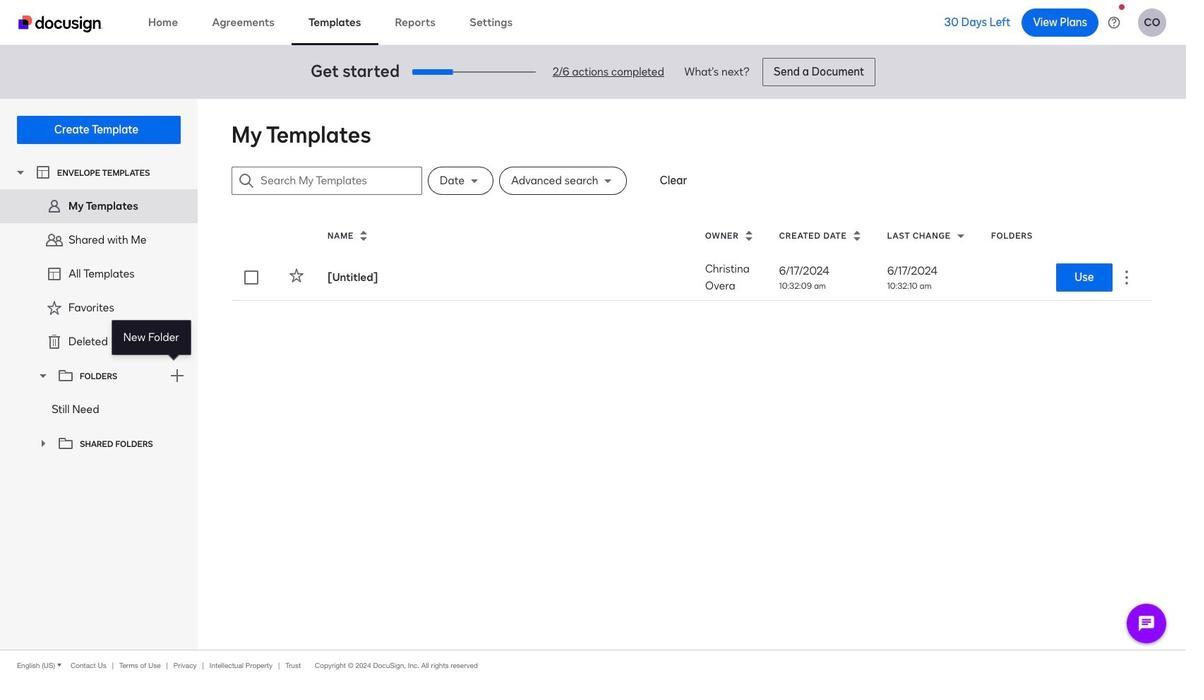 Task type: locate. For each thing, give the bounding box(es) containing it.
Search My Templates text field
[[261, 167, 422, 194]]

tooltip inside secondary navigation
[[111, 320, 191, 355]]

tooltip
[[111, 320, 191, 355]]

docusign esignature image
[[18, 15, 103, 32]]



Task type: vqa. For each thing, say whether or not it's contained in the screenshot.
'upload or change your profile image' on the left
no



Task type: describe. For each thing, give the bounding box(es) containing it.
more info region
[[0, 650, 1187, 680]]

add [untitled] to favorites image
[[288, 267, 305, 284]]

secondary navigation
[[0, 99, 198, 650]]

manage filters group
[[428, 167, 640, 195]]



